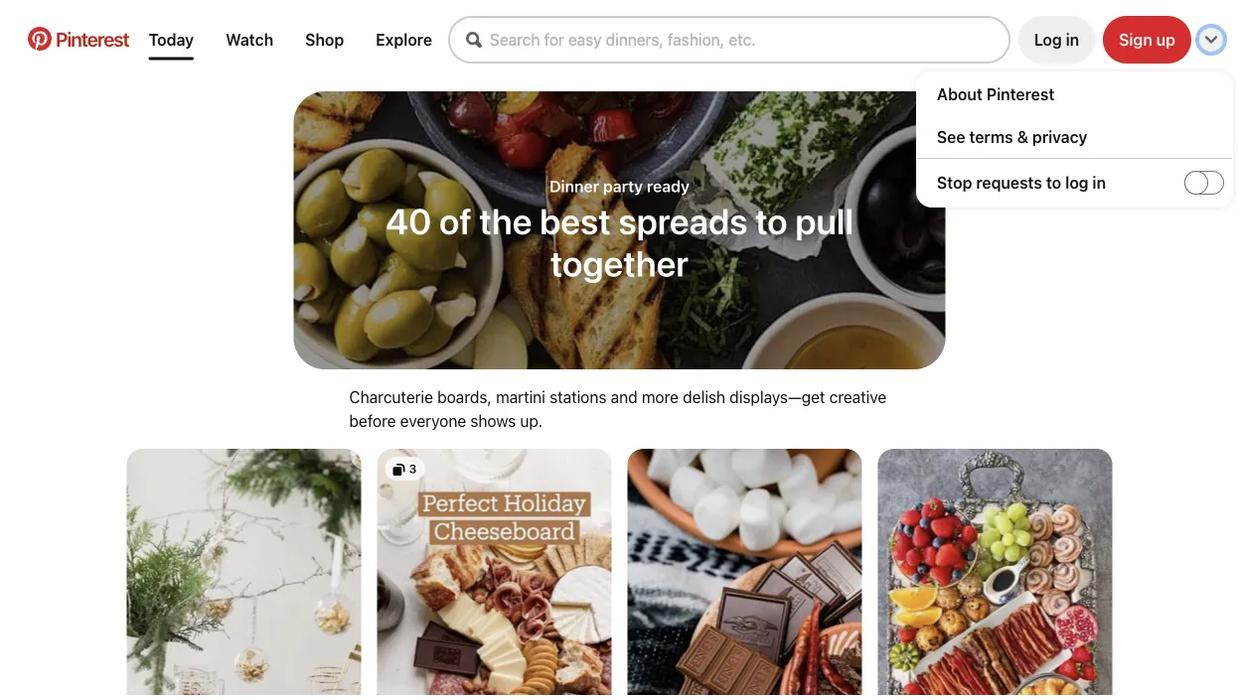 Task type: describe. For each thing, give the bounding box(es) containing it.
log in
[[1034, 30, 1079, 49]]

to inside dinner party ready 40 of the best spreads to pull together
[[755, 200, 788, 242]]

shop link
[[297, 22, 352, 57]]

shop
[[305, 30, 344, 49]]

mexican s'mores bar. one of my favorite things about summer is camping and s'mores. roasting marshmallows over an open campfire always makes me feel like a kid again but this diy s'mores station would be a hit for a backyard party. all you need is terracotta clay pots, trays, cooking fuel, and lava rocks. enjoy! #muybuenocookbook #smores roasting marshmallows, chocolate marshmallows, all you need is, maria cookies, camping smores, fiesta recipes, snack station, terra cotta clay pots, mexican chocolate image
[[628, 449, 862, 696]]

pinterest inside pinterest link
[[56, 27, 129, 50]]

pinterest image
[[28, 27, 52, 50]]

about pinterest
[[937, 84, 1055, 103]]

sign up
[[1119, 30, 1176, 49]]

sign up button
[[1103, 16, 1191, 64]]

log
[[1034, 30, 1062, 49]]

martini
[[496, 388, 545, 407]]

dinner party ready 40 of the best spreads to pull together
[[386, 177, 854, 284]]

today
[[149, 30, 194, 49]]

sign
[[1119, 30, 1153, 49]]

see terms & privacy link
[[937, 127, 1232, 146]]

pinterest button
[[16, 27, 141, 53]]

3 button
[[377, 449, 612, 696]]

spreads
[[619, 200, 748, 242]]

&
[[1017, 127, 1029, 146]]

requests
[[976, 173, 1042, 192]]

and
[[611, 388, 638, 407]]

stop requests to log in
[[937, 173, 1106, 192]]

delish
[[683, 388, 726, 407]]

stations
[[550, 388, 607, 407]]

explore link
[[368, 22, 440, 57]]

40
[[386, 200, 432, 242]]

we've created a winter wonderland holiday drink station for christmas. plus a recipe for mulled pineapple cider! #winterpunch #pineapplepunch #cocktailrecipe holiday bar, holiday dinner party, holiday parties, holiday season, holiday decor, winter holiday, holiday coffee, christmas cocktails, holiday cocktails image
[[127, 449, 361, 696]]

pull
[[795, 200, 854, 242]]

see terms & privacy
[[937, 127, 1088, 146]]

best
[[540, 200, 611, 242]]

up
[[1156, 30, 1176, 49]]

together
[[550, 242, 689, 284]]

about pinterest link
[[937, 84, 1232, 103]]

more
[[642, 388, 679, 407]]

up.
[[520, 412, 543, 431]]

ready
[[647, 177, 690, 196]]

identifier that shows the pin type image
[[393, 464, 405, 476]]

stop
[[937, 173, 972, 192]]

40 of the best spreads to pull together image
[[294, 91, 946, 370]]



Task type: vqa. For each thing, say whether or not it's contained in the screenshot.
ABOUT PINTEREST Link
yes



Task type: locate. For each thing, give the bounding box(es) containing it.
1 vertical spatial to
[[755, 200, 788, 242]]

shows
[[470, 412, 516, 431]]

pinterest link
[[16, 27, 141, 50]]

creative
[[829, 388, 887, 407]]

to left pull on the right
[[755, 200, 788, 242]]

privacy
[[1032, 127, 1088, 146]]

charcuterie
[[349, 388, 433, 407]]

charcuterie boards, martini stations and more delish displays—get creative before everyone shows up.
[[349, 388, 887, 431]]

pinterest
[[56, 27, 129, 50], [987, 84, 1055, 103]]

see
[[937, 127, 965, 146]]

search image
[[466, 32, 482, 48]]

to left "log"
[[1046, 173, 1062, 192]]

1 horizontal spatial to
[[1046, 173, 1062, 192]]

0 horizontal spatial in
[[1066, 30, 1079, 49]]

everyone
[[400, 412, 466, 431]]

before
[[349, 412, 396, 431]]

watch link
[[218, 22, 281, 57]]

explore
[[376, 30, 432, 49]]

terms
[[969, 127, 1013, 146]]

0 horizontal spatial to
[[755, 200, 788, 242]]

the
[[479, 200, 532, 242]]

boards,
[[437, 388, 492, 407]]

1 horizontal spatial pinterest
[[987, 84, 1055, 103]]

Search text field
[[490, 30, 1008, 49]]

1 vertical spatial in
[[1093, 173, 1106, 192]]

0 vertical spatial to
[[1046, 173, 1062, 192]]

party
[[603, 177, 643, 196]]

3
[[409, 462, 417, 476]]

1 vertical spatial pinterest
[[987, 84, 1055, 103]]

log
[[1065, 173, 1089, 192]]

0 vertical spatial pinterest
[[56, 27, 129, 50]]

pinwheel appetizers, cold appetizers, cheese appetizers, finger food appetizers, christmas appetizers, finger foods, holiday desserts, holiday recipes, entryway image
[[377, 449, 612, 696]]

3 link
[[377, 449, 612, 696]]

in
[[1066, 30, 1079, 49], [1093, 173, 1106, 192]]

displays—get
[[730, 388, 825, 407]]

0 horizontal spatial pinterest
[[56, 27, 129, 50]]

log in button
[[1018, 16, 1095, 64]]

pinterest up &
[[987, 84, 1055, 103]]

in right "log"
[[1093, 173, 1106, 192]]

in right log
[[1066, 30, 1079, 49]]

1 horizontal spatial in
[[1093, 173, 1106, 192]]

today link
[[141, 22, 202, 57]]

about
[[937, 84, 983, 103]]

dinner
[[550, 177, 599, 196]]

0 vertical spatial in
[[1066, 30, 1079, 49]]

to
[[1046, 173, 1062, 192], [755, 200, 788, 242]]

watch
[[226, 30, 273, 49]]

in inside button
[[1066, 30, 1079, 49]]

of
[[439, 200, 472, 242]]

3 list
[[119, 449, 1120, 696]]

a beautiful breakfast charcuterie board makes brunch so easy, and features crispy bacon, sausage, fresh fruit, tater tots and more. easy to make breakfast, summer breakfast, breakfast party, brunch party, best breakfast, group breakfast, charcuterie recipes, charcuterie board, oven cooked bacon image
[[878, 449, 1112, 696]]

pinterest right "pinterest" icon
[[56, 27, 129, 50]]



